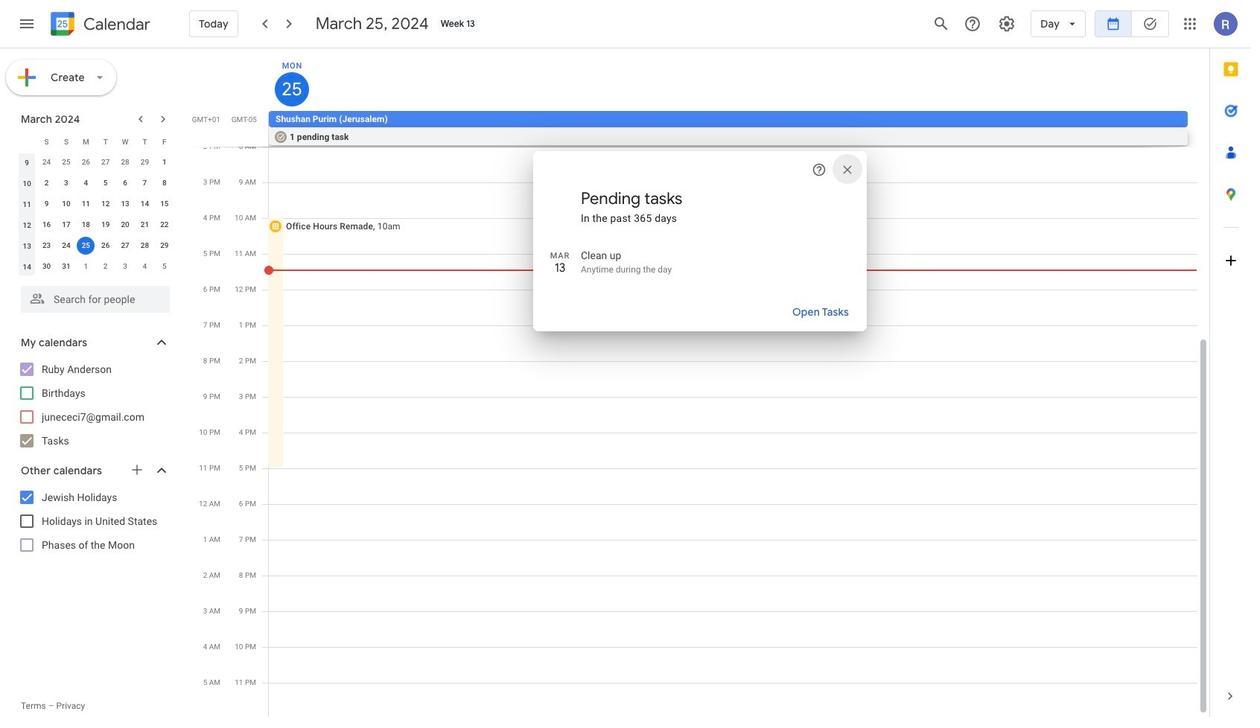Task type: vqa. For each thing, say whether or not it's contained in the screenshot.
24 element on the top of page
yes



Task type: describe. For each thing, give the bounding box(es) containing it.
8 element
[[156, 174, 173, 192]]

add other calendars image
[[130, 463, 145, 478]]

17 element
[[57, 216, 75, 234]]

february 26 element
[[77, 154, 95, 171]]

monday, march 25, today element
[[275, 72, 309, 107]]

31 element
[[57, 258, 75, 276]]

april 3 element
[[116, 258, 134, 276]]

22 element
[[156, 216, 173, 234]]

heading inside calendar element
[[80, 15, 150, 33]]

11 element
[[77, 195, 95, 213]]

april 2 element
[[97, 258, 115, 276]]

23 element
[[38, 237, 56, 255]]

10 element
[[57, 195, 75, 213]]

25, today element
[[77, 237, 95, 255]]

Search for people text field
[[30, 286, 161, 313]]

april 5 element
[[156, 258, 173, 276]]

2 element
[[38, 174, 56, 192]]

9 element
[[38, 195, 56, 213]]

20 element
[[116, 216, 134, 234]]

february 25 element
[[57, 154, 75, 171]]



Task type: locate. For each thing, give the bounding box(es) containing it.
march 2024 grid
[[14, 131, 174, 277]]

column header inside march 2024 grid
[[17, 131, 37, 152]]

5 element
[[97, 174, 115, 192]]

29 element
[[156, 237, 173, 255]]

heading
[[80, 15, 150, 33]]

0 horizontal spatial cell
[[76, 235, 96, 256]]

6 element
[[116, 174, 134, 192]]

cell
[[269, 111, 1198, 147], [76, 235, 96, 256]]

clean up , march 13. list item
[[534, 244, 899, 281]]

16 element
[[38, 216, 56, 234]]

26 element
[[97, 237, 115, 255]]

february 24 element
[[38, 154, 56, 171]]

13 element
[[116, 195, 134, 213]]

3 element
[[57, 174, 75, 192]]

None search field
[[0, 280, 185, 313]]

cell inside row group
[[76, 235, 96, 256]]

1 vertical spatial cell
[[76, 235, 96, 256]]

24 element
[[57, 237, 75, 255]]

1 element
[[156, 154, 173, 171]]

main drawer image
[[18, 15, 36, 33]]

0 vertical spatial cell
[[269, 111, 1198, 147]]

april 4 element
[[136, 258, 154, 276]]

february 29 element
[[136, 154, 154, 171]]

my calendars list
[[3, 358, 185, 453]]

18 element
[[77, 216, 95, 234]]

30 element
[[38, 258, 56, 276]]

february 28 element
[[116, 154, 134, 171]]

27 element
[[116, 237, 134, 255]]

4 element
[[77, 174, 95, 192]]

calendar element
[[48, 9, 150, 42]]

21 element
[[136, 216, 154, 234]]

12 element
[[97, 195, 115, 213]]

grid
[[191, 48, 1210, 718]]

28 element
[[136, 237, 154, 255]]

14 element
[[136, 195, 154, 213]]

1 horizontal spatial cell
[[269, 111, 1198, 147]]

7 element
[[136, 174, 154, 192]]

tab list
[[1211, 48, 1252, 676]]

19 element
[[97, 216, 115, 234]]

other calendars list
[[3, 486, 185, 557]]

february 27 element
[[97, 154, 115, 171]]

april 1 element
[[77, 258, 95, 276]]

15 element
[[156, 195, 173, 213]]

column header
[[17, 131, 37, 152]]

settings menu image
[[999, 15, 1017, 33]]

row group inside march 2024 grid
[[17, 152, 174, 277]]

row
[[262, 111, 1210, 147], [17, 131, 174, 152], [17, 152, 174, 173], [17, 173, 174, 194], [17, 194, 174, 215], [17, 215, 174, 235], [17, 235, 174, 256], [17, 256, 174, 277]]

row group
[[17, 152, 174, 277]]



